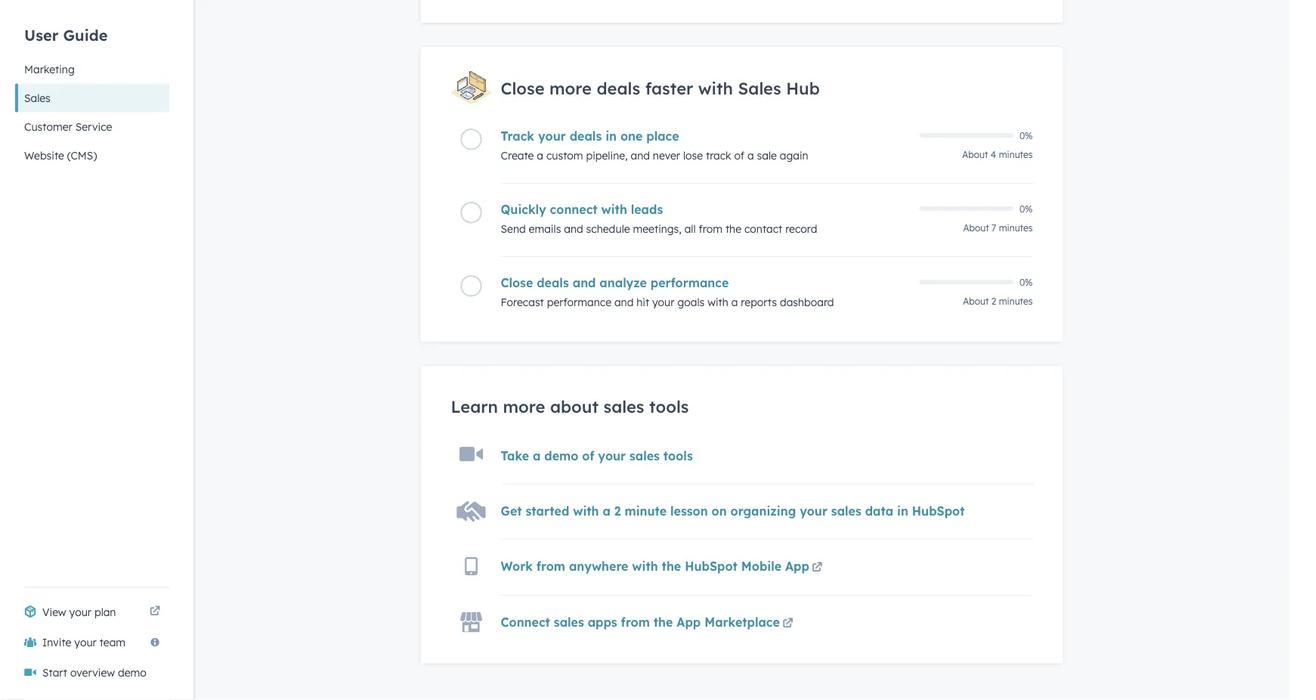Task type: locate. For each thing, give the bounding box(es) containing it.
demo down team
[[118, 666, 146, 679]]

0 vertical spatial app
[[785, 559, 810, 574]]

demo for overview
[[118, 666, 146, 679]]

all
[[685, 223, 696, 236]]

1 vertical spatial performance
[[547, 296, 612, 309]]

link opens in a new window image
[[812, 559, 823, 577], [812, 563, 823, 574], [150, 607, 160, 618]]

about
[[963, 149, 989, 161], [964, 223, 989, 234], [963, 296, 989, 307]]

dashboard
[[780, 296, 834, 309]]

2 vertical spatial the
[[654, 615, 673, 630]]

a inside close deals and analyze performance forecast performance and hit your goals with a reports dashboard
[[732, 296, 738, 309]]

customer service
[[24, 120, 112, 133]]

of
[[735, 149, 745, 163], [582, 448, 595, 464]]

1 vertical spatial about
[[964, 223, 989, 234]]

user guide views element
[[15, 0, 169, 170]]

minutes down about 7 minutes
[[999, 296, 1033, 307]]

send
[[501, 223, 526, 236]]

2 close from the top
[[501, 276, 533, 291]]

0 vertical spatial 0%
[[1020, 130, 1033, 141]]

custom
[[547, 149, 583, 163]]

of inside track your deals in one place create a custom pipeline, and never lose track of a sale again
[[735, 149, 745, 163]]

hubspot right data
[[912, 504, 965, 519]]

1 horizontal spatial app
[[785, 559, 810, 574]]

view your plan link
[[15, 597, 169, 628]]

2 vertical spatial minutes
[[999, 296, 1033, 307]]

the for app
[[654, 615, 673, 630]]

connect sales apps from the app marketplace link
[[501, 615, 796, 634]]

0 horizontal spatial more
[[503, 397, 545, 417]]

4
[[991, 149, 997, 161]]

your left team
[[74, 636, 97, 649]]

sales up customer
[[24, 91, 50, 105]]

performance down analyze
[[547, 296, 612, 309]]

team
[[100, 636, 126, 649]]

app inside the connect sales apps from the app marketplace link
[[677, 615, 701, 630]]

and down connect
[[564, 223, 583, 236]]

from
[[699, 223, 723, 236], [537, 559, 566, 574], [621, 615, 650, 630]]

2 horizontal spatial from
[[699, 223, 723, 236]]

with inside close deals and analyze performance forecast performance and hit your goals with a reports dashboard
[[708, 296, 729, 309]]

hubspot
[[912, 504, 965, 519], [685, 559, 738, 574]]

demo right take
[[545, 448, 579, 464]]

3 0% from the top
[[1020, 277, 1033, 288]]

take a demo of your sales tools link
[[501, 448, 693, 464]]

your inside close deals and analyze performance forecast performance and hit your goals with a reports dashboard
[[653, 296, 675, 309]]

deals up custom
[[570, 129, 602, 144]]

0 vertical spatial close
[[501, 78, 545, 99]]

sales
[[604, 397, 645, 417], [630, 448, 660, 464], [831, 504, 862, 519], [554, 615, 584, 630]]

0% for track your deals in one place
[[1020, 130, 1033, 141]]

app inside work from anywhere with the hubspot mobile app link
[[785, 559, 810, 574]]

a left sale
[[748, 149, 754, 163]]

the
[[726, 223, 742, 236], [662, 559, 681, 574], [654, 615, 673, 630]]

1 vertical spatial more
[[503, 397, 545, 417]]

your up custom
[[538, 129, 566, 144]]

with
[[698, 78, 733, 99], [601, 202, 627, 217], [708, 296, 729, 309], [573, 504, 599, 519], [632, 559, 658, 574]]

and inside track your deals in one place create a custom pipeline, and never lose track of a sale again
[[631, 149, 650, 163]]

2 vertical spatial deals
[[537, 276, 569, 291]]

1 vertical spatial in
[[897, 504, 909, 519]]

website (cms) button
[[15, 141, 169, 170]]

in up pipeline,
[[606, 129, 617, 144]]

2 0% from the top
[[1020, 203, 1033, 215]]

close up track
[[501, 78, 545, 99]]

the inside quickly connect with leads send emails and schedule meetings, all from the contact record
[[726, 223, 742, 236]]

emails
[[529, 223, 561, 236]]

0% for quickly connect with leads
[[1020, 203, 1033, 215]]

track your deals in one place create a custom pipeline, and never lose track of a sale again
[[501, 129, 809, 163]]

0 vertical spatial the
[[726, 223, 742, 236]]

minute
[[625, 504, 667, 519]]

1 horizontal spatial more
[[550, 78, 592, 99]]

close for close deals and analyze performance forecast performance and hit your goals with a reports dashboard
[[501, 276, 533, 291]]

1 horizontal spatial performance
[[651, 276, 729, 291]]

leads
[[631, 202, 663, 217]]

with down close deals and analyze performance button on the top
[[708, 296, 729, 309]]

website (cms)
[[24, 149, 97, 162]]

work from anywhere with the hubspot mobile app
[[501, 559, 810, 574]]

0 vertical spatial of
[[735, 149, 745, 163]]

0 vertical spatial more
[[550, 78, 592, 99]]

about for close deals and analyze performance
[[963, 296, 989, 307]]

deals for your
[[570, 129, 602, 144]]

from right apps
[[621, 615, 650, 630]]

0 horizontal spatial of
[[582, 448, 595, 464]]

connect sales apps from the app marketplace
[[501, 615, 780, 630]]

customer service button
[[15, 113, 169, 141]]

app
[[785, 559, 810, 574], [677, 615, 701, 630]]

forecast
[[501, 296, 544, 309]]

1 horizontal spatial 2
[[992, 296, 997, 307]]

1 horizontal spatial in
[[897, 504, 909, 519]]

close
[[501, 78, 545, 99], [501, 276, 533, 291]]

meetings,
[[633, 223, 682, 236]]

0 vertical spatial about
[[963, 149, 989, 161]]

schedule
[[586, 223, 630, 236]]

sales right about at the bottom left
[[604, 397, 645, 417]]

1 vertical spatial minutes
[[999, 223, 1033, 234]]

from right the work
[[537, 559, 566, 574]]

more up custom
[[550, 78, 592, 99]]

1 vertical spatial 2
[[614, 504, 621, 519]]

0 horizontal spatial in
[[606, 129, 617, 144]]

quickly connect with leads button
[[501, 202, 911, 217]]

about for quickly connect with leads
[[964, 223, 989, 234]]

in
[[606, 129, 617, 144], [897, 504, 909, 519]]

more right learn
[[503, 397, 545, 417]]

1 vertical spatial the
[[662, 559, 681, 574]]

a
[[537, 149, 544, 163], [748, 149, 754, 163], [732, 296, 738, 309], [533, 448, 541, 464], [603, 504, 611, 519]]

0% up about 2 minutes
[[1020, 277, 1033, 288]]

1 close from the top
[[501, 78, 545, 99]]

sales button
[[15, 84, 169, 113]]

take a demo of your sales tools
[[501, 448, 693, 464]]

sales left hub
[[738, 78, 781, 99]]

1 horizontal spatial sales
[[738, 78, 781, 99]]

the down work from anywhere with the hubspot mobile app link
[[654, 615, 673, 630]]

0 horizontal spatial from
[[537, 559, 566, 574]]

more for deals
[[550, 78, 592, 99]]

faster
[[645, 78, 693, 99]]

track
[[501, 129, 535, 144]]

1 horizontal spatial hubspot
[[912, 504, 965, 519]]

1 vertical spatial demo
[[118, 666, 146, 679]]

more
[[550, 78, 592, 99], [503, 397, 545, 417]]

sales
[[738, 78, 781, 99], [24, 91, 50, 105]]

3 minutes from the top
[[999, 296, 1033, 307]]

minutes
[[999, 149, 1033, 161], [999, 223, 1033, 234], [999, 296, 1033, 307]]

close up forecast
[[501, 276, 533, 291]]

with up schedule
[[601, 202, 627, 217]]

close more deals faster with sales hub
[[501, 78, 820, 99]]

close deals and analyze performance button
[[501, 276, 911, 291]]

0 vertical spatial from
[[699, 223, 723, 236]]

2 minutes from the top
[[999, 223, 1033, 234]]

0 vertical spatial in
[[606, 129, 617, 144]]

link opens in a new window image inside view your plan link
[[150, 603, 160, 621]]

the left contact
[[726, 223, 742, 236]]

website
[[24, 149, 64, 162]]

about 4 minutes
[[963, 149, 1033, 161]]

connect
[[550, 202, 598, 217]]

close deals and analyze performance forecast performance and hit your goals with a reports dashboard
[[501, 276, 834, 309]]

of right track
[[735, 149, 745, 163]]

0% for close deals and analyze performance
[[1020, 277, 1033, 288]]

deals inside track your deals in one place create a custom pipeline, and never lose track of a sale again
[[570, 129, 602, 144]]

deals inside close deals and analyze performance forecast performance and hit your goals with a reports dashboard
[[537, 276, 569, 291]]

view your plan
[[42, 606, 116, 619]]

in right data
[[897, 504, 909, 519]]

with right the faster
[[698, 78, 733, 99]]

create
[[501, 149, 534, 163]]

start
[[42, 666, 67, 679]]

and down one
[[631, 149, 650, 163]]

from down the quickly connect with leads button
[[699, 223, 723, 236]]

app right mobile
[[785, 559, 810, 574]]

app left the marketplace
[[677, 615, 701, 630]]

about for track your deals in one place
[[963, 149, 989, 161]]

0% up about 4 minutes
[[1020, 130, 1033, 141]]

your
[[538, 129, 566, 144], [653, 296, 675, 309], [598, 448, 626, 464], [800, 504, 828, 519], [69, 606, 91, 619], [74, 636, 97, 649]]

close inside close deals and analyze performance forecast performance and hit your goals with a reports dashboard
[[501, 276, 533, 291]]

demo for a
[[545, 448, 579, 464]]

2 vertical spatial 0%
[[1020, 277, 1033, 288]]

1 vertical spatial deals
[[570, 129, 602, 144]]

and inside quickly connect with leads send emails and schedule meetings, all from the contact record
[[564, 223, 583, 236]]

1 vertical spatial 0%
[[1020, 203, 1033, 215]]

0% up about 7 minutes
[[1020, 203, 1033, 215]]

1 vertical spatial close
[[501, 276, 533, 291]]

about 2 minutes
[[963, 296, 1033, 307]]

0 vertical spatial demo
[[545, 448, 579, 464]]

minutes right 7
[[999, 223, 1033, 234]]

overview
[[70, 666, 115, 679]]

about 7 minutes
[[964, 223, 1033, 234]]

0 horizontal spatial demo
[[118, 666, 146, 679]]

2
[[992, 296, 997, 307], [614, 504, 621, 519]]

on
[[712, 504, 727, 519]]

start overview demo link
[[15, 658, 169, 688]]

1 vertical spatial hubspot
[[685, 559, 738, 574]]

quickly connect with leads send emails and schedule meetings, all from the contact record
[[501, 202, 818, 236]]

performance up goals
[[651, 276, 729, 291]]

0 vertical spatial 2
[[992, 296, 997, 307]]

service
[[75, 120, 112, 133]]

hit
[[637, 296, 650, 309]]

organizing
[[731, 504, 796, 519]]

minutes for track your deals in one place
[[999, 149, 1033, 161]]

your right hit
[[653, 296, 675, 309]]

(cms)
[[67, 149, 97, 162]]

minutes for quickly connect with leads
[[999, 223, 1033, 234]]

link opens in a new window image inside view your plan link
[[150, 607, 160, 618]]

about
[[550, 397, 599, 417]]

1 vertical spatial tools
[[664, 448, 693, 464]]

1 horizontal spatial of
[[735, 149, 745, 163]]

0 vertical spatial minutes
[[999, 149, 1033, 161]]

2 down 7
[[992, 296, 997, 307]]

2 vertical spatial about
[[963, 296, 989, 307]]

quickly
[[501, 202, 546, 217]]

0 horizontal spatial 2
[[614, 504, 621, 519]]

a left reports
[[732, 296, 738, 309]]

deals up forecast
[[537, 276, 569, 291]]

1 0% from the top
[[1020, 130, 1033, 141]]

analyze
[[600, 276, 647, 291]]

deals up one
[[597, 78, 641, 99]]

link opens in a new window image
[[150, 603, 160, 621], [783, 615, 793, 634], [783, 619, 793, 630]]

0 horizontal spatial sales
[[24, 91, 50, 105]]

of down about at the bottom left
[[582, 448, 595, 464]]

1 horizontal spatial demo
[[545, 448, 579, 464]]

and left analyze
[[573, 276, 596, 291]]

0 vertical spatial deals
[[597, 78, 641, 99]]

1 vertical spatial app
[[677, 615, 701, 630]]

1 horizontal spatial from
[[621, 615, 650, 630]]

user guide
[[24, 26, 108, 45]]

with right the anywhere
[[632, 559, 658, 574]]

hubspot left mobile
[[685, 559, 738, 574]]

minutes right '4'
[[999, 149, 1033, 161]]

0 horizontal spatial app
[[677, 615, 701, 630]]

1 minutes from the top
[[999, 149, 1033, 161]]

marketplace
[[705, 615, 780, 630]]

the down the lesson
[[662, 559, 681, 574]]

2 left minute
[[614, 504, 621, 519]]

tools
[[649, 397, 689, 417], [664, 448, 693, 464]]



Task type: describe. For each thing, give the bounding box(es) containing it.
minutes for close deals and analyze performance
[[999, 296, 1033, 307]]

1 vertical spatial from
[[537, 559, 566, 574]]

sale
[[757, 149, 777, 163]]

your down about at the bottom left
[[598, 448, 626, 464]]

1 vertical spatial of
[[582, 448, 595, 464]]

your left plan on the left bottom of page
[[69, 606, 91, 619]]

apps
[[588, 615, 617, 630]]

a left minute
[[603, 504, 611, 519]]

0 vertical spatial performance
[[651, 276, 729, 291]]

get started with a 2 minute lesson on organizing your sales data in hubspot link
[[501, 504, 965, 519]]

customer
[[24, 120, 72, 133]]

sales left apps
[[554, 615, 584, 630]]

work from anywhere with the hubspot mobile app link
[[501, 559, 825, 577]]

7
[[992, 223, 997, 234]]

plan
[[94, 606, 116, 619]]

invite
[[42, 636, 71, 649]]

hub
[[786, 78, 820, 99]]

with inside quickly connect with leads send emails and schedule meetings, all from the contact record
[[601, 202, 627, 217]]

mobile
[[742, 559, 782, 574]]

invite your team button
[[15, 628, 169, 658]]

sales inside button
[[24, 91, 50, 105]]

learn more about sales tools
[[451, 397, 689, 417]]

contact
[[745, 223, 783, 236]]

0 horizontal spatial performance
[[547, 296, 612, 309]]

goals
[[678, 296, 705, 309]]

view
[[42, 606, 66, 619]]

anywhere
[[569, 559, 629, 574]]

your right 'organizing'
[[800, 504, 828, 519]]

reports
[[741, 296, 777, 309]]

from inside quickly connect with leads send emails and schedule meetings, all from the contact record
[[699, 223, 723, 236]]

in inside track your deals in one place create a custom pipeline, and never lose track of a sale again
[[606, 129, 617, 144]]

again
[[780, 149, 809, 163]]

close for close more deals faster with sales hub
[[501, 78, 545, 99]]

connect
[[501, 615, 550, 630]]

work
[[501, 559, 533, 574]]

guide
[[63, 26, 108, 45]]

your inside button
[[74, 636, 97, 649]]

track
[[706, 149, 732, 163]]

marketing button
[[15, 55, 169, 84]]

track your deals in one place button
[[501, 129, 911, 144]]

and left hit
[[615, 296, 634, 309]]

0 horizontal spatial hubspot
[[685, 559, 738, 574]]

sales left data
[[831, 504, 862, 519]]

data
[[865, 504, 894, 519]]

your inside track your deals in one place create a custom pipeline, and never lose track of a sale again
[[538, 129, 566, 144]]

started
[[526, 504, 570, 519]]

pipeline,
[[586, 149, 628, 163]]

with right 'started'
[[573, 504, 599, 519]]

learn
[[451, 397, 498, 417]]

lose
[[683, 149, 703, 163]]

user
[[24, 26, 59, 45]]

a right create
[[537, 149, 544, 163]]

one
[[621, 129, 643, 144]]

place
[[647, 129, 679, 144]]

the for hubspot
[[662, 559, 681, 574]]

0 vertical spatial hubspot
[[912, 504, 965, 519]]

0 vertical spatial tools
[[649, 397, 689, 417]]

2 vertical spatial from
[[621, 615, 650, 630]]

marketing
[[24, 63, 75, 76]]

lesson
[[671, 504, 708, 519]]

take
[[501, 448, 529, 464]]

never
[[653, 149, 680, 163]]

get started with a 2 minute lesson on organizing your sales data in hubspot
[[501, 504, 965, 519]]

more for about
[[503, 397, 545, 417]]

invite your team
[[42, 636, 126, 649]]

start overview demo
[[42, 666, 146, 679]]

deals for more
[[597, 78, 641, 99]]

sales up minute
[[630, 448, 660, 464]]

a right take
[[533, 448, 541, 464]]

record
[[786, 223, 818, 236]]

get
[[501, 504, 522, 519]]



Task type: vqa. For each thing, say whether or not it's contained in the screenshot.
User Guide Views element
yes



